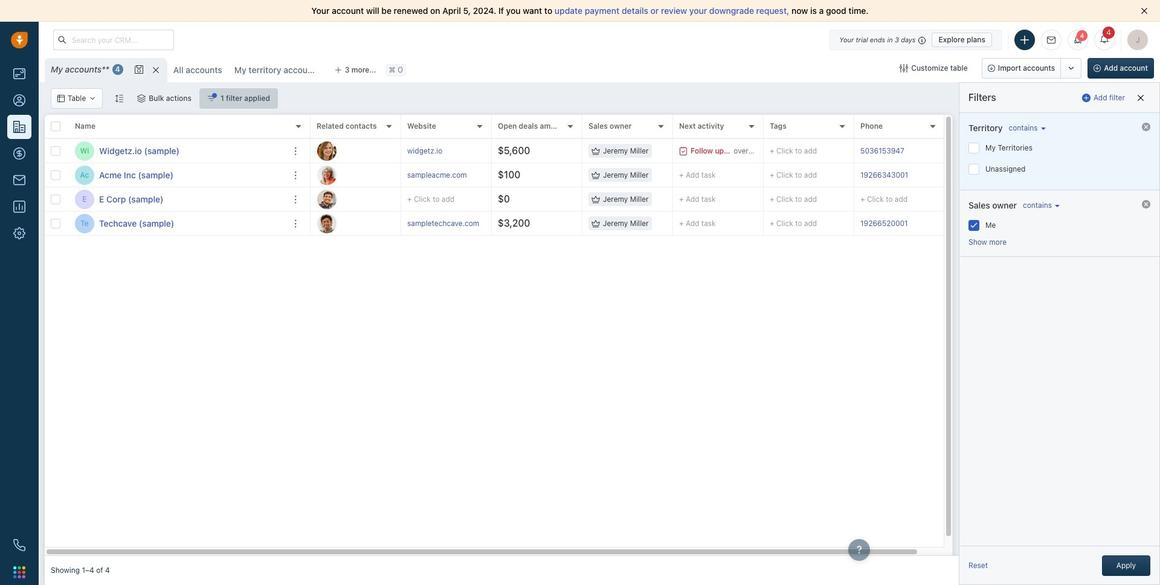 Task type: describe. For each thing, give the bounding box(es) containing it.
freshworks switcher image
[[13, 566, 25, 578]]

1 horizontal spatial container_wx8msf4aqz5i3rn1 image
[[137, 94, 146, 103]]

1 row group from the left
[[45, 139, 311, 236]]

phone image
[[13, 539, 25, 551]]

style_myh0__igzzd8unmi image
[[115, 94, 123, 102]]

l image
[[317, 165, 337, 185]]

container_wx8msf4aqz5i3rn1 image inside row group
[[592, 195, 600, 203]]

2 j image from the top
[[317, 189, 337, 209]]



Task type: locate. For each thing, give the bounding box(es) containing it.
j image
[[317, 141, 337, 160], [317, 189, 337, 209]]

phone element
[[7, 533, 31, 557]]

0 vertical spatial j image
[[317, 141, 337, 160]]

1 vertical spatial j image
[[317, 189, 337, 209]]

0 horizontal spatial container_wx8msf4aqz5i3rn1 image
[[57, 95, 65, 102]]

grid
[[45, 115, 969, 556]]

j image up "l" icon
[[317, 141, 337, 160]]

j image up s icon
[[317, 189, 337, 209]]

column header
[[69, 115, 311, 139]]

s image
[[317, 214, 337, 233]]

2 horizontal spatial container_wx8msf4aqz5i3rn1 image
[[592, 195, 600, 203]]

group
[[982, 58, 1082, 79]]

1 j image from the top
[[317, 141, 337, 160]]

row group
[[45, 139, 311, 236], [311, 139, 969, 236]]

close image
[[1141, 7, 1148, 15]]

row
[[45, 115, 311, 139]]

Search your CRM... text field
[[53, 30, 174, 50]]

container_wx8msf4aqz5i3rn1 image
[[900, 64, 909, 73], [207, 94, 216, 103], [89, 95, 96, 102], [592, 147, 600, 155], [679, 147, 688, 155], [592, 171, 600, 179], [592, 219, 600, 228]]

press space to select this row. row
[[45, 139, 311, 163], [311, 139, 969, 163], [45, 163, 311, 187], [311, 163, 969, 187], [45, 187, 311, 212], [311, 187, 969, 212], [45, 212, 311, 236], [311, 212, 969, 236]]

container_wx8msf4aqz5i3rn1 image
[[137, 94, 146, 103], [57, 95, 65, 102], [592, 195, 600, 203]]

2 row group from the left
[[311, 139, 969, 236]]



Task type: vqa. For each thing, say whether or not it's contained in the screenshot.
1st "J" icon from the top
yes



